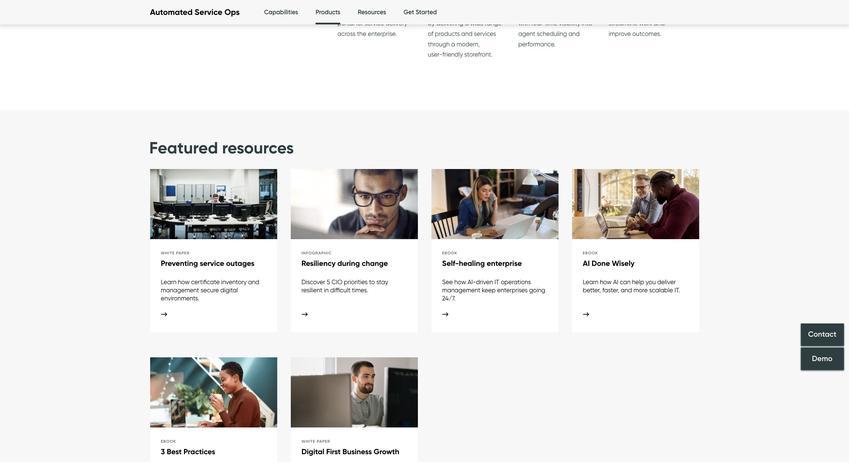 Task type: vqa. For each thing, say whether or not it's contained in the screenshot.
the left PLATFORM
no



Task type: describe. For each thing, give the bounding box(es) containing it.
help
[[633, 279, 645, 286]]

2 vertical spatial a
[[452, 41, 456, 48]]

streamline
[[609, 20, 638, 27]]

resources
[[358, 8, 387, 16]]

digital
[[302, 448, 325, 457]]

can
[[621, 279, 631, 286]]

3
[[161, 448, 165, 457]]

products
[[316, 8, 341, 16]]

scheduling
[[537, 30, 568, 37]]

wisely
[[613, 259, 635, 268]]

self-
[[443, 259, 459, 268]]

management inside see how ai-driven it operations management keep enterprises going 24/7.
[[443, 287, 481, 294]]

drive greater self-service by delivering a wide range of products and services through a modern, user‑friendly storefront.
[[428, 9, 502, 58]]

see how ai-driven it operations management keep enterprises going 24/7.
[[443, 279, 546, 302]]

better,
[[583, 287, 602, 294]]

demo link
[[802, 348, 845, 370]]

it.
[[675, 287, 681, 294]]

greater
[[444, 9, 465, 17]]

of
[[428, 30, 434, 37]]

through
[[428, 41, 450, 48]]

difficult
[[330, 287, 351, 294]]

services
[[474, 30, 497, 37]]

teams
[[544, 9, 561, 17]]

range
[[486, 20, 502, 27]]

get started link
[[404, 0, 437, 25]]

outcomes.
[[633, 30, 662, 37]]

user‑friendly
[[428, 51, 463, 58]]

ops
[[225, 7, 240, 17]]

operations
[[501, 279, 531, 286]]

storefront.
[[465, 51, 493, 58]]

keep
[[482, 287, 496, 294]]

certificate
[[191, 279, 220, 286]]

wide
[[471, 20, 484, 27]]

environments.
[[161, 295, 200, 302]]

delivery
[[386, 20, 408, 27]]

and inside optimize process flows to streamline work and improve outcomes.
[[654, 20, 666, 27]]

a inside offer a single, unified portal for service delivery across the enterprise.
[[353, 9, 357, 17]]

the
[[357, 30, 367, 37]]

capabilities
[[264, 8, 298, 16]]

learn for preventing
[[161, 279, 177, 286]]

with
[[519, 20, 530, 27]]

real-
[[532, 20, 546, 27]]

more
[[634, 287, 648, 294]]

container image for self-healing enterprise
[[443, 313, 449, 317]]

during
[[338, 259, 360, 268]]

ai-
[[468, 279, 476, 286]]

done
[[592, 259, 611, 268]]

performance.
[[519, 41, 556, 48]]

deliver
[[658, 279, 676, 286]]

work
[[640, 20, 653, 27]]

featured
[[149, 138, 218, 158]]

first
[[327, 448, 341, 457]]

effectively
[[563, 9, 591, 17]]

management inside 'learn how certificate inventory and management secure digital environments.'
[[161, 287, 199, 294]]

you
[[646, 279, 656, 286]]

offer a single, unified portal for service delivery across the enterprise.
[[338, 9, 408, 37]]

drive
[[428, 9, 442, 17]]

enterprise.
[[368, 30, 397, 37]]

learn how certificate inventory and management secure digital environments.
[[161, 279, 260, 302]]

how for done
[[601, 279, 612, 286]]

how for healing
[[455, 279, 467, 286]]

outages
[[226, 259, 255, 268]]

unified
[[377, 9, 396, 17]]

discover 5 cio priorities to stay resilient in difficult times.
[[302, 279, 389, 294]]

proactive support improves the customer experience image
[[432, 169, 559, 241]]

started
[[416, 8, 437, 16]]

for
[[356, 20, 364, 27]]

service inside offer a single, unified portal for service delivery across the enterprise.
[[365, 20, 385, 27]]

to inside optimize process flows to streamline work and improve outcomes.
[[674, 9, 680, 17]]

get
[[404, 8, 415, 16]]

by
[[428, 20, 435, 27]]



Task type: locate. For each thing, give the bounding box(es) containing it.
visibility
[[559, 20, 581, 27]]

ai done wisely
[[583, 259, 635, 268]]

drive greater self-service by delivering a wide range of products and services through a modern, user‑friendly storefront. link
[[428, 0, 519, 60]]

0 horizontal spatial management
[[161, 287, 199, 294]]

discover
[[302, 279, 326, 286]]

inventory
[[221, 279, 247, 286]]

enterprises
[[498, 287, 528, 294]]

ai inside 'learn how ai can help you deliver better, faster, and more scalable it.'
[[614, 279, 619, 286]]

how left ai-
[[455, 279, 467, 286]]

container image
[[161, 313, 167, 317], [302, 313, 308, 317], [443, 313, 449, 317]]

manage
[[519, 9, 542, 17]]

driven
[[476, 279, 494, 286]]

stay
[[377, 279, 389, 286]]

service
[[195, 7, 223, 17]]

5
[[327, 279, 330, 286]]

agent
[[519, 30, 536, 37]]

in
[[324, 287, 329, 294]]

container image down the resilient
[[302, 313, 308, 317]]

and inside drive greater self-service by delivering a wide range of products and services through a modern, user‑friendly storefront.
[[462, 30, 473, 37]]

service
[[479, 9, 498, 17], [365, 20, 385, 27], [200, 259, 224, 268]]

optimize
[[609, 9, 634, 17]]

resources link
[[358, 0, 387, 25]]

1 vertical spatial ai
[[614, 279, 619, 286]]

0 vertical spatial to
[[674, 9, 680, 17]]

offer
[[338, 9, 352, 17]]

business
[[343, 448, 372, 457]]

into
[[582, 20, 593, 27]]

3 how from the left
[[601, 279, 612, 286]]

learn up environments.
[[161, 279, 177, 286]]

1 horizontal spatial service
[[365, 20, 385, 27]]

growth
[[374, 448, 400, 457]]

to inside "discover 5 cio priorities to stay resilient in difficult times."
[[369, 279, 375, 286]]

optimize process flows to streamline work and improve outcomes.
[[609, 9, 680, 37]]

digital first business growth
[[302, 448, 400, 457]]

how up faster,
[[601, 279, 612, 286]]

across
[[338, 30, 356, 37]]

resiliency during change
[[302, 259, 388, 268]]

learn
[[161, 279, 177, 286], [583, 279, 599, 286]]

container image down environments.
[[161, 313, 167, 317]]

1 horizontal spatial learn
[[583, 279, 599, 286]]

learn how ai can help you deliver better, faster, and more scalable it.
[[583, 279, 681, 294]]

and down flows at the right of the page
[[654, 20, 666, 27]]

improve
[[609, 30, 631, 37]]

priorities
[[344, 279, 368, 286]]

container image for preventing service outages
[[161, 313, 167, 317]]

and inside 'learn how certificate inventory and management secure digital environments.'
[[248, 279, 260, 286]]

1 how from the left
[[178, 279, 190, 286]]

modern,
[[457, 41, 480, 48]]

learn inside 'learn how ai can help you deliver better, faster, and more scalable it.'
[[583, 279, 599, 286]]

how inside 'learn how ai can help you deliver better, faster, and more scalable it.'
[[601, 279, 612, 286]]

1 horizontal spatial how
[[455, 279, 467, 286]]

faster,
[[603, 287, 620, 294]]

scalable
[[650, 287, 674, 294]]

and
[[654, 20, 666, 27], [462, 30, 473, 37], [569, 30, 580, 37], [248, 279, 260, 286], [621, 287, 633, 294]]

1 container image from the left
[[161, 313, 167, 317]]

and inside 'learn how ai can help you deliver better, faster, and more scalable it.'
[[621, 287, 633, 294]]

automated
[[150, 7, 193, 17]]

ai left done at the bottom of the page
[[583, 259, 590, 268]]

2 horizontal spatial container image
[[443, 313, 449, 317]]

manage teams effectively with real-time visibility into agent scheduling and performance. link
[[519, 0, 609, 50]]

and up modern,
[[462, 30, 473, 37]]

times.
[[352, 287, 369, 294]]

2 learn from the left
[[583, 279, 599, 286]]

to right flows at the right of the page
[[674, 9, 680, 17]]

and right the inventory
[[248, 279, 260, 286]]

secure
[[201, 287, 219, 294]]

management down ai-
[[443, 287, 481, 294]]

learn up better,
[[583, 279, 599, 286]]

process
[[636, 9, 657, 17]]

management up environments.
[[161, 287, 199, 294]]

2 horizontal spatial service
[[479, 9, 498, 17]]

ai
[[583, 259, 590, 268], [614, 279, 619, 286]]

a right offer on the top left of the page
[[353, 9, 357, 17]]

ai left can
[[614, 279, 619, 286]]

how up environments.
[[178, 279, 190, 286]]

learn inside 'learn how certificate inventory and management secure digital environments.'
[[161, 279, 177, 286]]

learn for ai
[[583, 279, 599, 286]]

1 horizontal spatial a
[[452, 41, 456, 48]]

service up 'range'
[[479, 9, 498, 17]]

1 management from the left
[[161, 287, 199, 294]]

best
[[167, 448, 182, 457]]

2 horizontal spatial how
[[601, 279, 612, 286]]

and down visibility
[[569, 30, 580, 37]]

service inside drive greater self-service by delivering a wide range of products and services through a modern, user‑friendly storefront.
[[479, 9, 498, 17]]

preventing service outages
[[161, 259, 255, 268]]

0 horizontal spatial container image
[[161, 313, 167, 317]]

service down the resources
[[365, 20, 385, 27]]

2 container image from the left
[[302, 313, 308, 317]]

1 horizontal spatial management
[[443, 287, 481, 294]]

how
[[178, 279, 190, 286], [455, 279, 467, 286], [601, 279, 612, 286]]

container image down 24/7.
[[443, 313, 449, 317]]

see
[[443, 279, 453, 286]]

0 vertical spatial service
[[479, 9, 498, 17]]

products link
[[316, 0, 341, 26]]

single,
[[359, 9, 376, 17]]

it
[[495, 279, 500, 286]]

1 horizontal spatial ai
[[614, 279, 619, 286]]

cio
[[332, 279, 343, 286]]

and down can
[[621, 287, 633, 294]]

1 horizontal spatial container image
[[302, 313, 308, 317]]

0 vertical spatial ai
[[583, 259, 590, 268]]

contact link
[[802, 324, 845, 346]]

resilient
[[302, 287, 323, 294]]

0 horizontal spatial service
[[200, 259, 224, 268]]

enterprise
[[487, 259, 522, 268]]

flows
[[659, 9, 673, 17]]

how for service
[[178, 279, 190, 286]]

0 horizontal spatial learn
[[161, 279, 177, 286]]

1 learn from the left
[[161, 279, 177, 286]]

1 horizontal spatial to
[[674, 9, 680, 17]]

1 vertical spatial service
[[365, 20, 385, 27]]

self-
[[466, 9, 479, 17]]

featured resources
[[149, 138, 294, 158]]

capabilities link
[[264, 0, 298, 25]]

0 horizontal spatial to
[[369, 279, 375, 286]]

offer a single, unified portal for service delivery across the enterprise. link
[[338, 0, 428, 39]]

24/7.
[[443, 295, 456, 302]]

2 how from the left
[[455, 279, 467, 286]]

2 vertical spatial service
[[200, 259, 224, 268]]

2 management from the left
[[443, 287, 481, 294]]

0 horizontal spatial ai
[[583, 259, 590, 268]]

container image
[[583, 313, 590, 317]]

2 horizontal spatial a
[[465, 20, 469, 27]]

3 container image from the left
[[443, 313, 449, 317]]

management
[[161, 287, 199, 294], [443, 287, 481, 294]]

self-healing enterprise
[[443, 259, 522, 268]]

resources
[[222, 138, 294, 158]]

preventing
[[161, 259, 198, 268]]

container image for resiliency during change
[[302, 313, 308, 317]]

0 horizontal spatial a
[[353, 9, 357, 17]]

and inside manage teams effectively with real-time visibility into agent scheduling and performance.
[[569, 30, 580, 37]]

resiliency
[[302, 259, 336, 268]]

change
[[362, 259, 388, 268]]

to
[[674, 9, 680, 17], [369, 279, 375, 286]]

0 horizontal spatial how
[[178, 279, 190, 286]]

how inside see how ai-driven it operations management keep enterprises going 24/7.
[[455, 279, 467, 286]]

1 vertical spatial a
[[465, 20, 469, 27]]

how inside 'learn how certificate inventory and management secure digital environments.'
[[178, 279, 190, 286]]

manage teams effectively with real-time visibility into agent scheduling and performance.
[[519, 9, 593, 48]]

to left stay at the bottom left of the page
[[369, 279, 375, 286]]

0 vertical spatial a
[[353, 9, 357, 17]]

a down products
[[452, 41, 456, 48]]

service up certificate
[[200, 259, 224, 268]]

going
[[530, 287, 546, 294]]

1 vertical spatial to
[[369, 279, 375, 286]]

a
[[353, 9, 357, 17], [465, 20, 469, 27], [452, 41, 456, 48]]

automated service ops
[[150, 7, 240, 17]]

a left wide
[[465, 20, 469, 27]]

3 best practices
[[161, 448, 215, 457]]

contact
[[809, 330, 837, 339]]

practices
[[184, 448, 215, 457]]

delivering
[[437, 20, 464, 27]]



